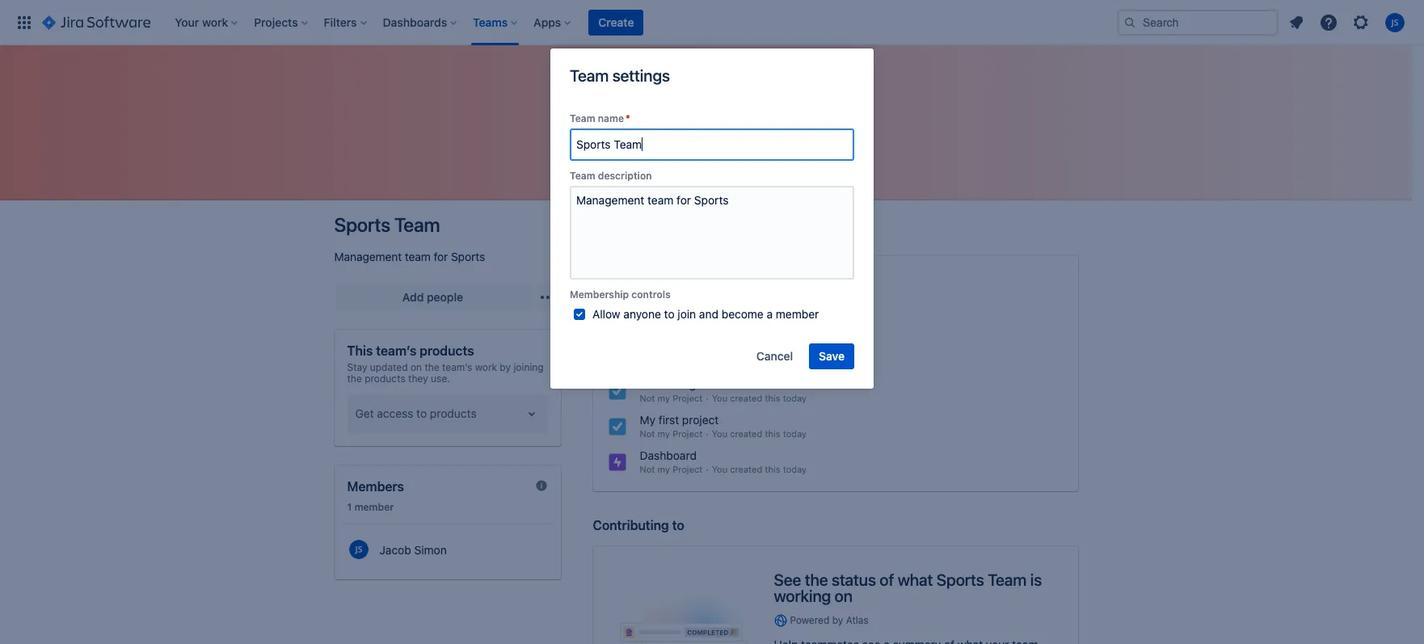 Task type: locate. For each thing, give the bounding box(es) containing it.
members
[[347, 479, 404, 494]]

2 not my project from the top
[[640, 393, 703, 403]]

4 today from the top
[[783, 428, 807, 439]]

my down first
[[658, 428, 670, 439]]

to left join
[[664, 307, 675, 321]]

the right see
[[805, 571, 828, 589]]

this
[[765, 322, 781, 332], [765, 357, 781, 368], [765, 393, 781, 403], [765, 428, 781, 439], [765, 464, 781, 475]]

project down join
[[673, 322, 703, 332]]

settings
[[612, 66, 670, 85]]

created for my first project
[[730, 428, 762, 439]]

4 my from the top
[[658, 428, 670, 439]]

by inside this team's products stay updated on the team's work by joining the products they use.
[[500, 361, 511, 373]]

team settings
[[570, 66, 670, 85]]

contributing
[[593, 518, 669, 533]]

4 this from the top
[[765, 428, 781, 439]]

team left description
[[570, 170, 595, 182]]

not down dashboard
[[640, 464, 655, 475]]

0 vertical spatial by
[[500, 361, 511, 373]]

5 you from the top
[[712, 464, 728, 475]]

2 horizontal spatial the
[[805, 571, 828, 589]]

5 created from the top
[[730, 464, 762, 475]]

create
[[598, 15, 634, 29]]

to right contributing
[[672, 518, 684, 533]]

3 today from the top
[[783, 393, 807, 403]]

3 not from the top
[[640, 393, 655, 403]]

0 vertical spatial on
[[411, 361, 422, 373]]

team inside the see the status of what sports team is working on
[[988, 571, 1027, 589]]

1 horizontal spatial sports
[[451, 250, 485, 264]]

3 you created this today from the top
[[712, 393, 807, 403]]

sports up management at the top of the page
[[334, 213, 390, 236]]

this for something
[[765, 393, 781, 403]]

atlas image
[[774, 614, 787, 627]]

by right work
[[500, 361, 511, 373]]

2 horizontal spatial sports
[[937, 571, 984, 589]]

1 you created this today from the top
[[712, 322, 807, 332]]

member inside membership controls allow anyone to join and become a member
[[776, 307, 819, 321]]

1 you from the top
[[712, 322, 728, 332]]

2 project from the top
[[673, 322, 703, 332]]

cancel button
[[747, 344, 803, 369]]

0 horizontal spatial member
[[355, 501, 394, 513]]

team left name
[[570, 112, 595, 124]]

1 horizontal spatial on
[[835, 587, 853, 605]]

3 this from the top
[[765, 393, 781, 403]]

1 member
[[347, 501, 394, 513]]

created
[[730, 322, 762, 332], [730, 357, 762, 368], [730, 393, 762, 403], [730, 428, 762, 439], [730, 464, 762, 475]]

team name *
[[570, 112, 630, 124]]

1 vertical spatial team's
[[442, 361, 472, 373]]

create banner
[[0, 0, 1424, 45]]

1 vertical spatial on
[[835, 587, 853, 605]]

by
[[500, 361, 511, 373], [832, 614, 843, 627]]

created for something
[[730, 393, 762, 403]]

you created this today for something
[[712, 393, 807, 403]]

not my project
[[640, 322, 703, 332], [640, 393, 703, 403], [640, 428, 703, 439], [640, 464, 703, 475]]

script
[[640, 306, 671, 320]]

2 created from the top
[[730, 357, 762, 368]]

2 you created this today from the top
[[712, 357, 807, 368]]

controls
[[632, 289, 671, 301]]

3 project from the top
[[673, 393, 703, 403]]

1 vertical spatial sports
[[451, 250, 485, 264]]

you for script
[[712, 322, 728, 332]]

not for dashboard
[[640, 464, 655, 475]]

on left 'use.' on the left bottom
[[411, 361, 422, 373]]

create button
[[589, 9, 644, 35]]

sports right what
[[937, 571, 984, 589]]

3 my from the top
[[658, 393, 670, 403]]

contributing to
[[593, 518, 684, 533]]

member
[[776, 307, 819, 321], [355, 501, 394, 513]]

not my project for something
[[640, 393, 703, 403]]

to
[[664, 307, 675, 321], [672, 518, 684, 533]]

cancel
[[756, 349, 793, 363]]

team for team settings
[[570, 66, 609, 85]]

1 vertical spatial member
[[355, 501, 394, 513]]

1 horizontal spatial member
[[776, 307, 819, 321]]

products up 'use.' on the left bottom
[[420, 344, 474, 358]]

jira software image
[[42, 13, 151, 32], [42, 13, 151, 32]]

e.g. HR Team, Redesign Project, Team Mango field
[[572, 130, 853, 159]]

this
[[347, 344, 373, 358]]

name
[[598, 112, 624, 124]]

working
[[774, 587, 831, 605]]

my down script
[[658, 322, 670, 332]]

atlas
[[846, 614, 869, 627]]

3 you from the top
[[712, 393, 728, 403]]

0 horizontal spatial sports
[[334, 213, 390, 236]]

you for something
[[712, 393, 728, 403]]

the
[[425, 361, 440, 373], [347, 373, 362, 385], [805, 571, 828, 589]]

4 project from the top
[[673, 428, 703, 439]]

add
[[403, 290, 424, 304]]

0 horizontal spatial team's
[[376, 344, 417, 358]]

3 created from the top
[[730, 393, 762, 403]]

see the status of what sports team is working on
[[774, 571, 1042, 605]]

1 this from the top
[[765, 322, 781, 332]]

Search field
[[1117, 9, 1279, 35]]

4 created from the top
[[730, 428, 762, 439]]

5 not from the top
[[640, 464, 655, 475]]

products left they
[[365, 373, 406, 385]]

1 today from the top
[[783, 322, 807, 332]]

not my project down first
[[640, 428, 703, 439]]

team
[[570, 66, 609, 85], [570, 112, 595, 124], [570, 170, 595, 182], [394, 213, 440, 236], [988, 571, 1027, 589]]

Team description text field
[[570, 186, 854, 280]]

member right a
[[776, 307, 819, 321]]

2 my from the top
[[658, 322, 670, 332]]

not my project down join
[[640, 322, 703, 332]]

project up join
[[673, 286, 703, 297]]

5 project from the top
[[673, 464, 703, 475]]

3 not my project from the top
[[640, 428, 703, 439]]

member down members
[[355, 501, 394, 513]]

team's
[[376, 344, 417, 358], [442, 361, 472, 373]]

team's left work
[[442, 361, 472, 373]]

1 my from the top
[[658, 286, 670, 297]]

project
[[673, 286, 703, 297], [673, 322, 703, 332], [673, 393, 703, 403], [673, 428, 703, 439], [673, 464, 703, 475]]

status
[[832, 571, 876, 589]]

4 not from the top
[[640, 428, 655, 439]]

0 vertical spatial to
[[664, 307, 675, 321]]

2 vertical spatial sports
[[937, 571, 984, 589]]

5 my from the top
[[658, 464, 670, 475]]

*
[[626, 112, 630, 124]]

you created this today
[[712, 322, 807, 332], [712, 357, 807, 368], [712, 393, 807, 403], [712, 428, 807, 439], [712, 464, 807, 475]]

to inside membership controls allow anyone to join and become a member
[[664, 307, 675, 321]]

team up 'team name *' on the top left
[[570, 66, 609, 85]]

not down my
[[640, 428, 655, 439]]

sports right for
[[451, 250, 485, 264]]

project up my first project
[[673, 393, 703, 403]]

0 vertical spatial team's
[[376, 344, 417, 358]]

joining
[[514, 361, 544, 373]]

0 vertical spatial sports
[[334, 213, 390, 236]]

powered by atlas
[[790, 614, 869, 627]]

writing not my project
[[640, 271, 703, 297]]

team for team description
[[570, 170, 595, 182]]

today
[[783, 322, 807, 332], [783, 357, 807, 368], [783, 393, 807, 403], [783, 428, 807, 439], [783, 464, 807, 475]]

my down 'writing'
[[658, 286, 670, 297]]

the down this
[[347, 373, 362, 385]]

by left "atlas"
[[832, 614, 843, 627]]

created for script
[[730, 322, 762, 332]]

the right updated
[[425, 361, 440, 373]]

project down my first project
[[673, 428, 703, 439]]

not inside the writing not my project
[[640, 286, 655, 297]]

my down dashboard
[[658, 464, 670, 475]]

5 today from the top
[[783, 464, 807, 475]]

0 horizontal spatial on
[[411, 361, 422, 373]]

not up my
[[640, 393, 655, 403]]

the inside the see the status of what sports team is working on
[[805, 571, 828, 589]]

team
[[405, 250, 431, 264]]

0 horizontal spatial products
[[365, 373, 406, 385]]

5 this from the top
[[765, 464, 781, 475]]

4 you created this today from the top
[[712, 428, 807, 439]]

on up "atlas"
[[835, 587, 853, 605]]

my down something
[[658, 393, 670, 403]]

4 not my project from the top
[[640, 464, 703, 475]]

sports
[[334, 213, 390, 236], [451, 250, 485, 264], [937, 571, 984, 589]]

1 horizontal spatial products
[[420, 344, 474, 358]]

5 you created this today from the top
[[712, 464, 807, 475]]

primary element
[[10, 0, 1117, 45]]

products
[[420, 344, 474, 358], [365, 373, 406, 385]]

0 horizontal spatial by
[[500, 361, 511, 373]]

1 created from the top
[[730, 322, 762, 332]]

on
[[411, 361, 422, 373], [835, 587, 853, 605]]

0 vertical spatial member
[[776, 307, 819, 321]]

not for script
[[640, 322, 655, 332]]

not for something
[[640, 393, 655, 403]]

updated
[[370, 361, 408, 373]]

1 not my project from the top
[[640, 322, 703, 332]]

you
[[712, 322, 728, 332], [712, 357, 728, 368], [712, 393, 728, 403], [712, 428, 728, 439], [712, 464, 728, 475]]

my for something
[[658, 393, 670, 403]]

my
[[658, 286, 670, 297], [658, 322, 670, 332], [658, 393, 670, 403], [658, 428, 670, 439], [658, 464, 670, 475]]

my inside the writing not my project
[[658, 286, 670, 297]]

become
[[722, 307, 764, 321]]

1 project from the top
[[673, 286, 703, 297]]

not my project down dashboard
[[640, 464, 703, 475]]

team's up updated
[[376, 344, 417, 358]]

4 you from the top
[[712, 428, 728, 439]]

created for dashboard
[[730, 464, 762, 475]]

team left is
[[988, 571, 1027, 589]]

not down 'writing'
[[640, 286, 655, 297]]

1 vertical spatial to
[[672, 518, 684, 533]]

not my project down something
[[640, 393, 703, 403]]

2 not from the top
[[640, 322, 655, 332]]

project down dashboard
[[673, 464, 703, 475]]

project for my first project
[[673, 428, 703, 439]]

1 not from the top
[[640, 286, 655, 297]]

not down anyone
[[640, 322, 655, 332]]

first
[[659, 413, 679, 427]]

not my project for dashboard
[[640, 464, 703, 475]]

1 vertical spatial by
[[832, 614, 843, 627]]

2 this from the top
[[765, 357, 781, 368]]

they
[[408, 373, 428, 385]]

this team's products stay updated on the team's work by joining the products they use.
[[347, 344, 544, 385]]

not
[[640, 286, 655, 297], [640, 322, 655, 332], [640, 393, 655, 403], [640, 428, 655, 439], [640, 464, 655, 475]]

1
[[347, 501, 352, 513]]



Task type: describe. For each thing, give the bounding box(es) containing it.
work
[[475, 361, 497, 373]]

created inside you created this today link
[[730, 357, 762, 368]]

management
[[334, 250, 402, 264]]

powered
[[790, 614, 830, 627]]

sports inside the see the status of what sports team is working on
[[937, 571, 984, 589]]

team settings dialog
[[551, 49, 874, 389]]

for
[[434, 250, 448, 264]]

of
[[880, 571, 894, 589]]

use.
[[431, 373, 450, 385]]

powered by atlas link
[[774, 613, 1052, 629]]

team up the team
[[394, 213, 440, 236]]

today for my first project
[[783, 428, 807, 439]]

project inside the writing not my project
[[673, 286, 703, 297]]

save
[[819, 349, 845, 363]]

project
[[682, 413, 719, 427]]

membership controls allow anyone to join and become a member
[[570, 289, 819, 321]]

you created this today for script
[[712, 322, 807, 332]]

on inside this team's products stay updated on the team's work by joining the products they use.
[[411, 361, 422, 373]]

what
[[898, 571, 933, 589]]

on inside the see the status of what sports team is working on
[[835, 587, 853, 605]]

today for script
[[783, 322, 807, 332]]

anyone
[[624, 307, 661, 321]]

you for dashboard
[[712, 464, 728, 475]]

not my project for script
[[640, 322, 703, 332]]

2 you from the top
[[712, 357, 728, 368]]

1 horizontal spatial the
[[425, 361, 440, 373]]

today for something
[[783, 393, 807, 403]]

is
[[1031, 571, 1042, 589]]

see
[[774, 571, 801, 589]]

team for team name *
[[570, 112, 595, 124]]

allow
[[593, 307, 621, 321]]

and
[[699, 307, 719, 321]]

this for script
[[765, 322, 781, 332]]

management team for sports
[[334, 250, 485, 264]]

project for something
[[673, 393, 703, 403]]

join
[[678, 307, 696, 321]]

1 horizontal spatial team's
[[442, 361, 472, 373]]

not my project for my first project
[[640, 428, 703, 439]]

1 horizontal spatial by
[[832, 614, 843, 627]]

open image
[[522, 404, 541, 424]]

membership
[[570, 289, 629, 301]]

add people
[[403, 290, 463, 304]]

dashboard
[[640, 449, 697, 462]]

not for my first project
[[640, 428, 655, 439]]

description
[[598, 170, 652, 182]]

save button
[[809, 344, 854, 369]]

my for script
[[658, 322, 670, 332]]

a
[[767, 307, 773, 321]]

stay
[[347, 361, 367, 373]]

today for dashboard
[[783, 464, 807, 475]]

you created this today link
[[599, 340, 1072, 372]]

this for my first project
[[765, 428, 781, 439]]

my for my first project
[[658, 428, 670, 439]]

you created this today for my first project
[[712, 428, 807, 439]]

this for dashboard
[[765, 464, 781, 475]]

sports team
[[334, 213, 440, 236]]

0 vertical spatial products
[[420, 344, 474, 358]]

add people button
[[334, 285, 532, 310]]

team description
[[570, 170, 652, 182]]

0 horizontal spatial the
[[347, 373, 362, 385]]

people
[[427, 290, 463, 304]]

my
[[640, 413, 656, 427]]

you for my first project
[[712, 428, 728, 439]]

1 vertical spatial products
[[365, 373, 406, 385]]

project for script
[[673, 322, 703, 332]]

2 today from the top
[[783, 357, 807, 368]]

my first project
[[640, 413, 719, 427]]

search image
[[1124, 16, 1137, 29]]

something
[[640, 378, 696, 391]]

my for dashboard
[[658, 464, 670, 475]]

project for dashboard
[[673, 464, 703, 475]]

writing
[[640, 271, 677, 285]]

you created this today for dashboard
[[712, 464, 807, 475]]



Task type: vqa. For each thing, say whether or not it's contained in the screenshot.
fifth 'You' from the bottom
yes



